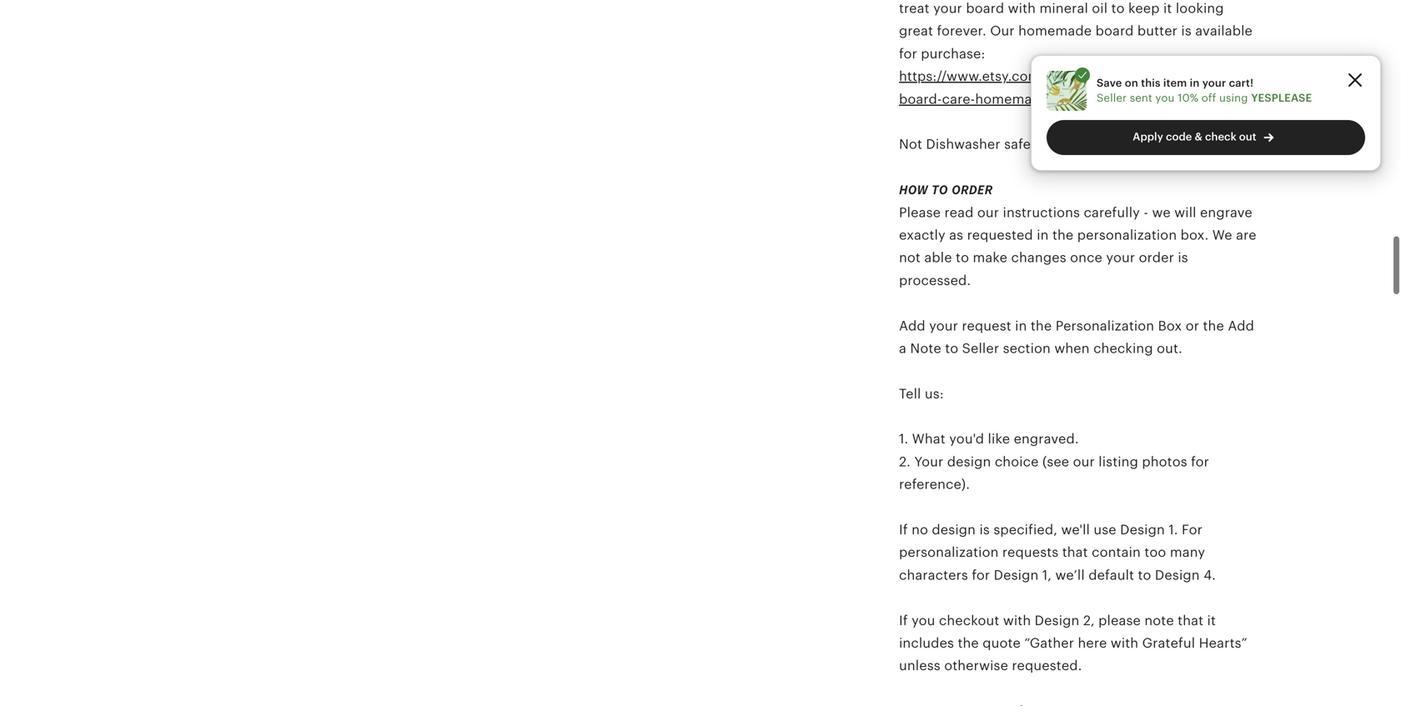 Task type: locate. For each thing, give the bounding box(es) containing it.
1 add from the left
[[899, 319, 926, 334]]

0 vertical spatial to
[[956, 250, 970, 265]]

as
[[950, 228, 964, 243]]

0 vertical spatial our
[[978, 205, 1000, 220]]

0 horizontal spatial your
[[930, 319, 959, 334]]

what
[[913, 432, 946, 447]]

1 vertical spatial in
[[1037, 228, 1049, 243]]

many
[[1170, 545, 1206, 560]]

checking
[[1094, 341, 1154, 356]]

if up includes
[[899, 614, 908, 629]]

1 vertical spatial design
[[932, 523, 976, 538]]

soak.
[[1086, 137, 1120, 152]]

1 horizontal spatial seller
[[1097, 92, 1127, 104]]

0 vertical spatial that
[[1063, 545, 1089, 560]]

if no design is specified, we'll use design 1. for personalization requests that contain too many characters for design 1, we'll default to design 4.
[[899, 523, 1217, 583]]

is
[[1178, 250, 1189, 265], [980, 523, 990, 538]]

1 horizontal spatial board-
[[1054, 92, 1097, 107]]

2 vertical spatial to
[[1138, 568, 1152, 583]]

personalization inside 'if no design is specified, we'll use design 1. for personalization requests that contain too many characters for design 1, we'll default to design 4.'
[[899, 545, 999, 560]]

in inside add your request in the personalization box or the add a note to seller section when checking out.
[[1016, 319, 1028, 334]]

our right "(see"
[[1074, 455, 1095, 470]]

your right once
[[1107, 250, 1136, 265]]

read
[[945, 205, 974, 220]]

we
[[1153, 205, 1171, 220]]

1 vertical spatial you
[[912, 614, 936, 629]]

apply code & check out link
[[1047, 120, 1366, 155]]

on
[[1125, 77, 1139, 89]]

1 vertical spatial not
[[899, 250, 921, 265]]

apply code & check out
[[1133, 131, 1257, 143]]

𝙏𝙊
[[932, 182, 948, 197]]

for up checkout
[[972, 568, 991, 583]]

quote
[[983, 636, 1021, 651]]

are
[[1237, 228, 1257, 243]]

4.
[[1204, 568, 1217, 583]]

design
[[948, 455, 992, 470], [932, 523, 976, 538]]

your up 'off'
[[1203, 77, 1227, 89]]

1 horizontal spatial you
[[1156, 92, 1175, 104]]

10%
[[1178, 92, 1199, 104]]

1 vertical spatial to
[[945, 341, 959, 356]]

0 vertical spatial in
[[1190, 77, 1200, 89]]

will
[[1175, 205, 1197, 220]]

design down you'd on the right bottom of the page
[[948, 455, 992, 470]]

to down as at the top right of the page
[[956, 250, 970, 265]]

processed.
[[899, 273, 971, 288]]

contain
[[1092, 545, 1141, 560]]

our inside '1. what you'd like engraved. 2. your design choice (see our listing photos for reference).'
[[1074, 455, 1095, 470]]

0 vertical spatial 1.
[[899, 432, 909, 447]]

0 horizontal spatial in
[[1016, 319, 1028, 334]]

with up quote
[[1004, 614, 1031, 629]]

this
[[1142, 77, 1161, 89]]

exactly
[[899, 228, 946, 243]]

0 vertical spatial your
[[1203, 77, 1227, 89]]

if inside 'if no design is specified, we'll use design 1. for personalization requests that contain too many characters for design 1, we'll default to design 4.'
[[899, 523, 908, 538]]

in
[[1190, 77, 1200, 89], [1037, 228, 1049, 243], [1016, 319, 1028, 334]]

1 if from the top
[[899, 523, 908, 538]]

0 horizontal spatial our
[[978, 205, 1000, 220]]

0 horizontal spatial add
[[899, 319, 926, 334]]

is inside 'if no design is specified, we'll use design 1. for personalization requests that contain too many characters for design 1, we'll default to design 4.'
[[980, 523, 990, 538]]

1 vertical spatial personalization
[[899, 545, 999, 560]]

0 vertical spatial if
[[899, 523, 908, 538]]

safe.
[[1005, 137, 1035, 152]]

add up the a
[[899, 319, 926, 334]]

seller inside add your request in the personalization box or the add a note to seller section when checking out.
[[963, 341, 1000, 356]]

&
[[1195, 131, 1203, 143]]

1 horizontal spatial personalization
[[1078, 228, 1177, 243]]

"gather
[[1025, 636, 1075, 651]]

in down instructions
[[1037, 228, 1049, 243]]

you inside save on this item in your cart! seller sent you 10% off using yesplease
[[1156, 92, 1175, 104]]

2 horizontal spatial your
[[1203, 77, 1227, 89]]

seller down save
[[1097, 92, 1127, 104]]

that inside if you checkout with design 2, please note that it includes the quote "gather here with grateful hearts" unless otherwise requested.
[[1178, 614, 1204, 629]]

board- up the not
[[899, 92, 942, 107]]

our up requested
[[978, 205, 1000, 220]]

if for if no design is specified, we'll use design 1. for personalization requests that contain too many characters for design 1, we'll default to design 4.
[[899, 523, 908, 538]]

1 horizontal spatial 1.
[[1169, 523, 1179, 538]]

the down instructions
[[1053, 228, 1074, 243]]

please
[[899, 205, 941, 220]]

0 horizontal spatial board-
[[899, 92, 942, 107]]

1 vertical spatial if
[[899, 614, 908, 629]]

2 vertical spatial in
[[1016, 319, 1028, 334]]

add right or
[[1228, 319, 1255, 334]]

0 vertical spatial is
[[1178, 250, 1189, 265]]

with down please
[[1111, 636, 1139, 651]]

we'll
[[1056, 568, 1085, 583]]

in up 10%
[[1190, 77, 1200, 89]]

design right no
[[932, 523, 976, 538]]

1. left for
[[1169, 523, 1179, 538]]

or
[[1186, 319, 1200, 334]]

using
[[1220, 92, 1249, 104]]

that left it
[[1178, 614, 1204, 629]]

design down requests
[[994, 568, 1039, 583]]

our
[[978, 205, 1000, 220], [1074, 455, 1095, 470]]

0 horizontal spatial personalization
[[899, 545, 999, 560]]

1 horizontal spatial not
[[1061, 137, 1082, 152]]

1 horizontal spatial your
[[1107, 250, 1136, 265]]

1 horizontal spatial that
[[1178, 614, 1204, 629]]

for inside '1. what you'd like engraved. 2. your design choice (see our listing photos for reference).'
[[1192, 455, 1210, 470]]

1 horizontal spatial our
[[1074, 455, 1095, 470]]

1 horizontal spatial with
[[1111, 636, 1139, 651]]

checkout
[[939, 614, 1000, 629]]

0 vertical spatial you
[[1156, 92, 1175, 104]]

1. up 2.
[[899, 432, 909, 447]]

in up section
[[1016, 319, 1028, 334]]

if inside if you checkout with design 2, please note that it includes the quote "gather here with grateful hearts" unless otherwise requested.
[[899, 614, 908, 629]]

for
[[1182, 523, 1203, 538]]

grateful
[[1143, 636, 1196, 651]]

2 horizontal spatial in
[[1190, 77, 1200, 89]]

0 horizontal spatial for
[[972, 568, 991, 583]]

you up includes
[[912, 614, 936, 629]]

0 horizontal spatial 1.
[[899, 432, 909, 447]]

1 vertical spatial seller
[[963, 341, 1000, 356]]

to down the too
[[1138, 568, 1152, 583]]

that down we'll
[[1063, 545, 1089, 560]]

𝙃𝙊𝙒 𝙏𝙊 𝙊𝙍𝘿𝙀𝙍 please read our instructions carefully - we will engrave exactly as requested in the personalization box. we are not able to make changes once your order is processed.
[[899, 182, 1257, 288]]

0 vertical spatial not
[[1061, 137, 1082, 152]]

0 horizontal spatial that
[[1063, 545, 1089, 560]]

tell us:
[[899, 387, 944, 402]]

personalization down carefully
[[1078, 228, 1177, 243]]

with
[[1004, 614, 1031, 629], [1111, 636, 1139, 651]]

you down item
[[1156, 92, 1175, 104]]

butter
[[1097, 92, 1137, 107]]

2,
[[1084, 614, 1095, 629]]

to inside the 𝙃𝙊𝙒 𝙏𝙊 𝙊𝙍𝘿𝙀𝙍 please read our instructions carefully - we will engrave exactly as requested in the personalization box. we are not able to make changes once your order is processed.
[[956, 250, 970, 265]]

0 vertical spatial with
[[1004, 614, 1031, 629]]

0 vertical spatial design
[[948, 455, 992, 470]]

personalization up characters
[[899, 545, 999, 560]]

board- down the "https://www.etsy.com/listing/290148065/cutting-"
[[1054, 92, 1097, 107]]

2 vertical spatial your
[[930, 319, 959, 334]]

board-
[[899, 92, 942, 107], [1054, 92, 1097, 107]]

the inside if you checkout with design 2, please note that it includes the quote "gather here with grateful hearts" unless otherwise requested.
[[958, 636, 979, 651]]

1 horizontal spatial is
[[1178, 250, 1189, 265]]

is left the 'specified,'
[[980, 523, 990, 538]]

0 vertical spatial personalization
[[1078, 228, 1177, 243]]

to right "note"
[[945, 341, 959, 356]]

seller down request at the top
[[963, 341, 1000, 356]]

your inside the 𝙃𝙊𝙒 𝙏𝙊 𝙊𝙍𝘿𝙀𝙍 please read our instructions carefully - we will engrave exactly as requested in the personalization box. we are not able to make changes once your order is processed.
[[1107, 250, 1136, 265]]

do
[[1039, 137, 1057, 152]]

is down box.
[[1178, 250, 1189, 265]]

for right 'photos' in the bottom of the page
[[1192, 455, 1210, 470]]

the down checkout
[[958, 636, 979, 651]]

not right do
[[1061, 137, 1082, 152]]

the
[[1053, 228, 1074, 243], [1031, 319, 1052, 334], [1204, 319, 1225, 334], [958, 636, 979, 651]]

1 vertical spatial for
[[972, 568, 991, 583]]

care-
[[942, 92, 976, 107]]

design
[[1121, 523, 1166, 538], [994, 568, 1039, 583], [1156, 568, 1200, 583], [1035, 614, 1080, 629]]

2 if from the top
[[899, 614, 908, 629]]

personalization
[[1078, 228, 1177, 243], [899, 545, 999, 560]]

1 vertical spatial 1.
[[1169, 523, 1179, 538]]

0 horizontal spatial is
[[980, 523, 990, 538]]

𝙊𝙍𝘿𝙀𝙍
[[952, 182, 993, 197]]

we
[[1213, 228, 1233, 243]]

here
[[1078, 636, 1108, 651]]

0 horizontal spatial seller
[[963, 341, 1000, 356]]

design up '"gather'
[[1035, 614, 1080, 629]]

like
[[988, 432, 1011, 447]]

save on this item in your cart! seller sent you 10% off using yesplease
[[1097, 77, 1313, 104]]

box.
[[1181, 228, 1209, 243]]

engraved.
[[1014, 432, 1079, 447]]

1.
[[899, 432, 909, 447], [1169, 523, 1179, 538]]

0 horizontal spatial not
[[899, 250, 921, 265]]

your up "note"
[[930, 319, 959, 334]]

you'd
[[950, 432, 985, 447]]

1 vertical spatial that
[[1178, 614, 1204, 629]]

if left no
[[899, 523, 908, 538]]

us:
[[925, 387, 944, 402]]

too
[[1145, 545, 1167, 560]]

1 horizontal spatial add
[[1228, 319, 1255, 334]]

not
[[1061, 137, 1082, 152], [899, 250, 921, 265]]

able
[[925, 250, 953, 265]]

https://www.etsy.com/listing/290148065/cutting- board-care-homemade-board-butter
[[899, 69, 1221, 107]]

1 horizontal spatial for
[[1192, 455, 1210, 470]]

yesplease
[[1252, 92, 1313, 104]]

0 vertical spatial for
[[1192, 455, 1210, 470]]

photos
[[1143, 455, 1188, 470]]

1 vertical spatial is
[[980, 523, 990, 538]]

1 vertical spatial our
[[1074, 455, 1095, 470]]

that
[[1063, 545, 1089, 560], [1178, 614, 1204, 629]]

2 add from the left
[[1228, 319, 1255, 334]]

design up the too
[[1121, 523, 1166, 538]]

in inside save on this item in your cart! seller sent you 10% off using yesplease
[[1190, 77, 1200, 89]]

not down exactly
[[899, 250, 921, 265]]

0 horizontal spatial you
[[912, 614, 936, 629]]

specified,
[[994, 523, 1058, 538]]

design inside if you checkout with design 2, please note that it includes the quote "gather here with grateful hearts" unless otherwise requested.
[[1035, 614, 1080, 629]]

make
[[973, 250, 1008, 265]]

if you checkout with design 2, please note that it includes the quote "gather here with grateful hearts" unless otherwise requested.
[[899, 614, 1248, 674]]

1 vertical spatial your
[[1107, 250, 1136, 265]]

code
[[1166, 131, 1193, 143]]

0 vertical spatial seller
[[1097, 92, 1127, 104]]

1 horizontal spatial in
[[1037, 228, 1049, 243]]

in inside the 𝙃𝙊𝙒 𝙏𝙊 𝙊𝙍𝘿𝙀𝙍 please read our instructions carefully - we will engrave exactly as requested in the personalization box. we are not able to make changes once your order is processed.
[[1037, 228, 1049, 243]]

(see
[[1043, 455, 1070, 470]]



Task type: vqa. For each thing, say whether or not it's contained in the screenshot.
$ 13.89 $ 19.85 (30% off) Sale ends in 1 minute Free shipping
no



Task type: describe. For each thing, give the bounding box(es) containing it.
1 board- from the left
[[899, 92, 942, 107]]

off
[[1202, 92, 1217, 104]]

check
[[1206, 131, 1237, 143]]

design down many
[[1156, 568, 1200, 583]]

once
[[1071, 250, 1103, 265]]

reference).
[[899, 477, 970, 492]]

out.
[[1157, 341, 1183, 356]]

1. inside '1. what you'd like engraved. 2. your design choice (see our listing photos for reference).'
[[899, 432, 909, 447]]

please
[[1099, 614, 1141, 629]]

box
[[1159, 319, 1183, 334]]

we'll
[[1062, 523, 1091, 538]]

design inside 'if no design is specified, we'll use design 1. for personalization requests that contain too many characters for design 1, we'll default to design 4.'
[[932, 523, 976, 538]]

not inside the 𝙃𝙊𝙒 𝙏𝙊 𝙊𝙍𝘿𝙀𝙍 please read our instructions carefully - we will engrave exactly as requested in the personalization box. we are not able to make changes once your order is processed.
[[899, 250, 921, 265]]

save
[[1097, 77, 1123, 89]]

listing
[[1099, 455, 1139, 470]]

dishwasher
[[926, 137, 1001, 152]]

not
[[899, 137, 923, 152]]

instructions
[[1003, 205, 1081, 220]]

use
[[1094, 523, 1117, 538]]

homemade-
[[976, 92, 1054, 107]]

a
[[899, 341, 907, 356]]

for inside 'if no design is specified, we'll use design 1. for personalization requests that contain too many characters for design 1, we'll default to design 4.'
[[972, 568, 991, 583]]

order
[[1139, 250, 1175, 265]]

sent
[[1130, 92, 1153, 104]]

includes
[[899, 636, 955, 651]]

carefully
[[1084, 205, 1141, 220]]

the up section
[[1031, 319, 1052, 334]]

apply
[[1133, 131, 1164, 143]]

when
[[1055, 341, 1090, 356]]

requested
[[967, 228, 1034, 243]]

𝙃𝙊𝙒
[[899, 182, 928, 197]]

to inside 'if no design is specified, we'll use design 1. for personalization requests that contain too many characters for design 1, we'll default to design 4.'
[[1138, 568, 1152, 583]]

your
[[915, 455, 944, 470]]

1. what you'd like engraved. 2. your design choice (see our listing photos for reference).
[[899, 432, 1210, 492]]

it
[[1208, 614, 1217, 629]]

item
[[1164, 77, 1188, 89]]

the right or
[[1204, 319, 1225, 334]]

that inside 'if no design is specified, we'll use design 1. for personalization requests that contain too many characters for design 1, we'll default to design 4.'
[[1063, 545, 1089, 560]]

unless
[[899, 659, 941, 674]]

personalization inside the 𝙃𝙊𝙒 𝙏𝙊 𝙊𝙍𝘿𝙀𝙍 please read our instructions carefully - we will engrave exactly as requested in the personalization box. we are not able to make changes once your order is processed.
[[1078, 228, 1177, 243]]

the inside the 𝙃𝙊𝙒 𝙏𝙊 𝙊𝙍𝘿𝙀𝙍 please read our instructions carefully - we will engrave exactly as requested in the personalization box. we are not able to make changes once your order is processed.
[[1053, 228, 1074, 243]]

default
[[1089, 568, 1135, 583]]

request
[[962, 319, 1012, 334]]

note
[[911, 341, 942, 356]]

out
[[1240, 131, 1257, 143]]

personalization
[[1056, 319, 1155, 334]]

tell
[[899, 387, 922, 402]]

choice
[[995, 455, 1039, 470]]

add your request in the personalization box or the add a note to seller section when checking out.
[[899, 319, 1255, 356]]

1 vertical spatial with
[[1111, 636, 1139, 651]]

https://www.etsy.com/listing/290148065/cutting- board-care-homemade-board-butter link
[[899, 69, 1221, 107]]

engrave
[[1201, 205, 1253, 220]]

your inside save on this item in your cart! seller sent you 10% off using yesplease
[[1203, 77, 1227, 89]]

seller inside save on this item in your cart! seller sent you 10% off using yesplease
[[1097, 92, 1127, 104]]

2 board- from the left
[[1054, 92, 1097, 107]]

0 horizontal spatial with
[[1004, 614, 1031, 629]]

requested.
[[1012, 659, 1083, 674]]

cart!
[[1229, 77, 1254, 89]]

1. inside 'if no design is specified, we'll use design 1. for personalization requests that contain too many characters for design 1, we'll default to design 4.'
[[1169, 523, 1179, 538]]

our inside the 𝙃𝙊𝙒 𝙏𝙊 𝙊𝙍𝘿𝙀𝙍 please read our instructions carefully - we will engrave exactly as requested in the personalization box. we are not able to make changes once your order is processed.
[[978, 205, 1000, 220]]

hearts"
[[1199, 636, 1248, 651]]

you inside if you checkout with design 2, please note that it includes the quote "gather here with grateful hearts" unless otherwise requested.
[[912, 614, 936, 629]]

1,
[[1043, 568, 1052, 583]]

to inside add your request in the personalization box or the add a note to seller section when checking out.
[[945, 341, 959, 356]]

is inside the 𝙃𝙊𝙒 𝙏𝙊 𝙊𝙍𝘿𝙀𝙍 please read our instructions carefully - we will engrave exactly as requested in the personalization box. we are not able to make changes once your order is processed.
[[1178, 250, 1189, 265]]

note
[[1145, 614, 1175, 629]]

-
[[1144, 205, 1149, 220]]

otherwise
[[945, 659, 1009, 674]]

characters
[[899, 568, 969, 583]]

no
[[912, 523, 929, 538]]

2.
[[899, 455, 911, 470]]

if for if you checkout with design 2, please note that it includes the quote "gather here with grateful hearts" unless otherwise requested.
[[899, 614, 908, 629]]

design inside '1. what you'd like engraved. 2. your design choice (see our listing photos for reference).'
[[948, 455, 992, 470]]

section
[[1003, 341, 1051, 356]]

not dishwasher safe. do not soak.
[[899, 137, 1120, 152]]

https://www.etsy.com/listing/290148065/cutting-
[[899, 69, 1221, 84]]

requests
[[1003, 545, 1059, 560]]

your inside add your request in the personalization box or the add a note to seller section when checking out.
[[930, 319, 959, 334]]



